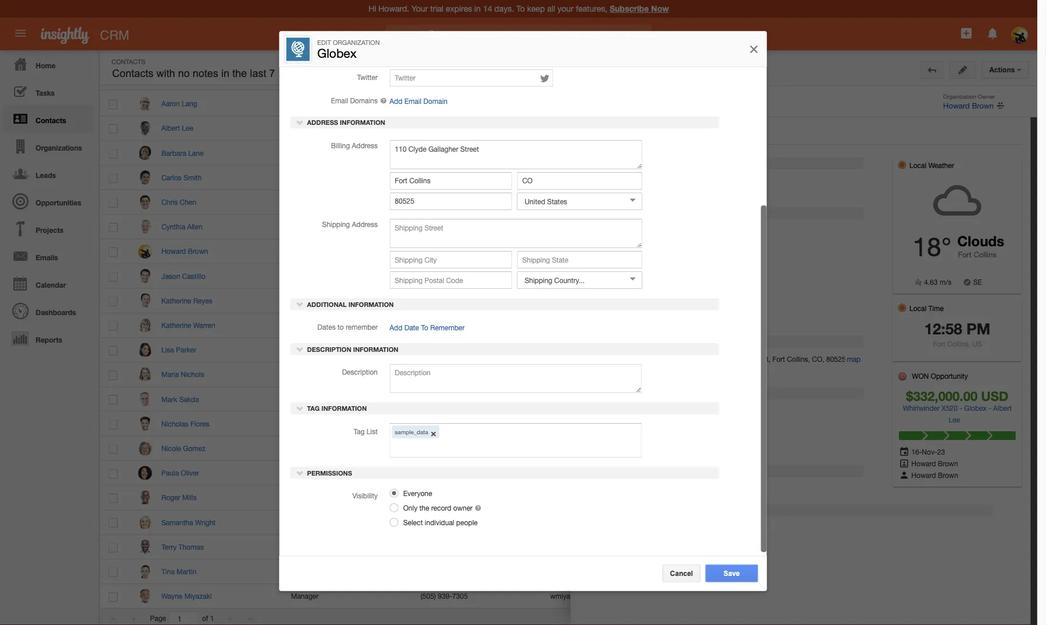 Task type: describe. For each thing, give the bounding box(es) containing it.
follow image for lisa parker
[[809, 345, 821, 356]]

(347)
[[421, 223, 436, 231]]

1 vertical spatial date
[[608, 435, 623, 443]]

ceo cell for sakda
[[282, 387, 412, 412]]

reports
[[36, 336, 62, 344]]

and for import contacts and notes
[[929, 137, 942, 145]]

wmiyazaki@warbucks.com cell
[[541, 584, 671, 609]]

(419) 176-2116 cell
[[412, 141, 541, 166]]

local for local time
[[910, 304, 927, 312]]

jason castillo
[[161, 272, 205, 280]]

albertlee@globex.com cell
[[541, 116, 671, 141]]

navigation containing home
[[0, 50, 93, 352]]

flores
[[190, 420, 210, 428]]

nov- for 16-nov-23 import
[[887, 184, 902, 193]]

follow image for 7305
[[809, 591, 821, 602]]

18°
[[913, 232, 952, 262]]

chevron down image for tag information
[[296, 405, 304, 413]]

last
[[634, 448, 648, 456]]

1 vertical spatial details
[[684, 209, 710, 217]]

all
[[398, 31, 407, 40]]

address left 110
[[647, 355, 673, 363]]

samantha wright
[[161, 518, 216, 526]]

16-nov-23 import link
[[866, 184, 933, 193]]

save button
[[706, 565, 758, 582]]

1 horizontal spatial address information
[[598, 338, 678, 346]]

dates for change
[[612, 407, 630, 415]]

0 horizontal spatial fort
[[773, 355, 785, 363]]

dashboards
[[36, 308, 76, 316]]

0153
[[452, 371, 468, 379]]

row containing katherine warren
[[100, 313, 859, 338]]

the inside 'contacts contacts with no notes in the last 7 days'
[[232, 67, 247, 79]]

contacts for import contacts and notes
[[899, 137, 927, 145]]

local weather
[[910, 161, 954, 169]]

(334) 909-1658
[[421, 395, 468, 403]]

of left "items"
[[813, 615, 820, 623]]

1 vertical spatial billing address
[[626, 355, 673, 363]]

twitter inside globex dialog
[[357, 73, 377, 82]]

0 vertical spatial howard brown
[[161, 247, 208, 256]]

row containing paula oliver
[[100, 461, 859, 486]]

(573) 957-9840 cell
[[412, 166, 541, 190]]

1 vertical spatial shipping
[[617, 368, 645, 376]]

sample_data for tina martin
[[682, 568, 716, 575]]

499-
[[438, 494, 452, 502]]

facility
[[291, 124, 313, 132]]

manager for facilities manager
[[320, 371, 348, 379]]

row containing albert lee
[[100, 116, 859, 141]]

1 horizontal spatial email
[[404, 97, 421, 106]]

of inside director of recruiting cell
[[318, 469, 324, 477]]

Description text field
[[389, 364, 642, 393]]

row containing barbara lane
[[100, 141, 859, 166]]

marksakda@ocair.com
[[550, 395, 621, 403]]

this record will only be visible to its creator and administrators. image
[[474, 504, 481, 513]]

information up tag list
[[321, 405, 367, 413]]

contacts down crm
[[112, 58, 145, 65]]

207-
[[434, 420, 448, 428]]

and for export contacts and notes
[[929, 153, 942, 161]]

939-
[[438, 592, 452, 600]]

notes for import contacts and notes
[[944, 137, 962, 145]]

ceo for mark sakda
[[291, 395, 306, 403]]

to for change
[[632, 407, 639, 415]]

369-
[[438, 223, 452, 231]]

in
[[221, 67, 230, 79]]

subscribe
[[610, 4, 649, 13]]

shipping address inside globex dialog
[[322, 220, 377, 229]]

katherine warren
[[161, 321, 215, 329]]

nov- for 16-nov-23
[[922, 448, 937, 456]]

manager cell for (34)
[[282, 289, 412, 313]]

map
[[847, 355, 861, 363]]

sample_data inside sample_data ×
[[395, 429, 428, 435]]

151748
[[448, 518, 472, 526]]

organization image
[[581, 57, 605, 80]]

(505) 939-7305 cell
[[412, 584, 541, 609]]

email for email domains
[[331, 97, 348, 105]]

ceo for lisa parker
[[291, 346, 306, 354]]

follow image for 9840
[[809, 173, 821, 184]]

x520
[[942, 404, 958, 412]]

110
[[684, 355, 696, 363]]

time
[[929, 304, 944, 312]]

clyde
[[698, 355, 716, 363]]

add email domain
[[389, 97, 447, 106]]

show sidebar image
[[911, 63, 919, 71]]

address right property manager
[[352, 220, 377, 229]]

2 vertical spatial description
[[600, 468, 644, 475]]

contacts
[[915, 88, 950, 96]]

555-
[[438, 371, 452, 379]]

lee inside $332,000.00 usd whirlwinder x520 - globex - albert lee
[[949, 416, 960, 424]]

actual close date image
[[899, 448, 910, 456]]

address information inside globex dialog
[[305, 119, 385, 127]]

won opportunity
[[910, 372, 968, 380]]

2 1 from the left
[[793, 615, 797, 623]]

chevron down image for address information
[[296, 119, 304, 127]]

tag for tag list
[[353, 428, 364, 436]]

to for add date to remember
[[337, 324, 344, 332]]

organization for organization contact details
[[600, 209, 649, 217]]

remember for add date to remember
[[345, 324, 377, 332]]

additional inside globex dialog
[[307, 301, 346, 309]]

fort for 12:58
[[933, 340, 945, 348]]

tina
[[161, 568, 175, 576]]

information left (34)
[[348, 301, 394, 309]]

calendar
[[36, 281, 66, 289]]

no
[[178, 67, 190, 79]]

row containing wayne miyazaki
[[100, 584, 859, 609]]

none radio inside globex dialog
[[389, 504, 398, 513]]

maria nichols link
[[161, 371, 210, 379]]

909-
[[438, 395, 452, 403]]

1 vertical spatial howard brown link
[[161, 247, 214, 256]]

(206) 499-1861 cell
[[412, 486, 541, 510]]

responsible user image
[[899, 459, 910, 468]]

0 vertical spatial import
[[876, 137, 897, 145]]

0 vertical spatial lee
[[182, 124, 193, 132]]

wayne miyazaki link
[[161, 592, 218, 600]]

row containing lisa parker
[[100, 338, 859, 363]]

domain
[[423, 97, 447, 106]]

12:58
[[924, 320, 962, 338]]

(970) 805-8725
[[421, 124, 468, 132]]

row containing roger mills
[[100, 486, 859, 510]]

related link
[[622, 126, 661, 144]]

export contacts and notes
[[875, 153, 963, 161]]

row containing howard brown
[[100, 239, 859, 264]]

follow image for paula oliver
[[809, 468, 821, 479]]

recycle bin link
[[866, 74, 927, 82]]

lisa parker
[[161, 346, 196, 354]]

row containing samantha wright
[[100, 510, 859, 535]]

address down kreyes@globex.com cell
[[600, 338, 631, 346]]

2 horizontal spatial -
[[989, 404, 991, 412]]

chevron down image for dates to remember
[[296, 300, 304, 309]]

ben.nelson1980@gmail.com cell
[[541, 239, 671, 264]]

nicole
[[161, 444, 181, 453]]

address down facility manager cell
[[352, 142, 377, 150]]

152-
[[434, 518, 448, 526]]

follow image for 8725
[[809, 123, 821, 134]]

domains
[[350, 97, 377, 105]]

1 horizontal spatial -
[[960, 404, 962, 412]]

only
[[403, 504, 417, 513]]

add for add email domain
[[389, 97, 402, 106]]

Billing City text field
[[389, 173, 512, 190]]

follow image for jason castillo
[[809, 271, 821, 282]]

albert lee link
[[161, 124, 199, 132]]

castillo
[[182, 272, 205, 280]]

new contact link
[[938, 58, 996, 76]]

reports link
[[3, 325, 93, 352]]

(81)
[[421, 518, 432, 526]]

no
[[878, 234, 887, 243]]

barbara lane
[[161, 149, 204, 157]]

the inside globex dialog
[[419, 504, 429, 513]]

0 vertical spatial howard brown link
[[943, 101, 994, 110]]

chevron down image for visibility
[[296, 469, 304, 477]]

projects link
[[3, 215, 93, 242]]

list
[[366, 428, 377, 436]]

(44)
[[421, 420, 432, 428]]

sakda
[[179, 395, 199, 403]]

name inside record id organization name
[[654, 190, 673, 198]]

80525,
[[826, 355, 848, 363]]

additional information inside globex dialog
[[305, 301, 394, 309]]

ceo cell for parker
[[282, 338, 412, 363]]

0 horizontal spatial -
[[799, 615, 802, 623]]

information down facebook
[[633, 338, 678, 346]]

contacts inside navigation
[[36, 116, 66, 124]]

director of recruiting cell
[[282, 461, 412, 486]]

organization for organization created date of next activity date of last activity
[[606, 422, 646, 430]]

miyazaki
[[184, 592, 212, 600]]

(44) 207-123-4567 cell
[[412, 412, 541, 437]]

2 vertical spatial activity
[[650, 448, 673, 456]]

smartmerge
[[866, 88, 913, 96]]

1 horizontal spatial billing
[[626, 355, 645, 363]]

projects
[[36, 226, 63, 234]]

manager for facility manager
[[315, 124, 342, 132]]

paula oliver
[[161, 469, 199, 477]]

contacts for export contacts and notes
[[899, 153, 927, 161]]

(573)
[[421, 173, 436, 182]]

follow image for nicole gomez
[[809, 444, 821, 455]]

(626)
[[421, 321, 436, 329]]

address up 'created' in the bottom right of the page
[[647, 368, 673, 376]]

brown inside organization owner howard brown
[[972, 101, 994, 110]]

roger mills
[[161, 494, 197, 502]]

email for email
[[550, 75, 568, 83]]

organization inside edit organization globex
[[333, 39, 380, 46]]

1 vertical spatial activity
[[650, 435, 673, 443]]

0 horizontal spatial albert
[[161, 124, 180, 132]]

cancel
[[670, 570, 693, 577]]

(65) 64367228 cell
[[412, 92, 541, 116]]

follow image for mark sakda
[[809, 394, 821, 405]]

won
[[912, 372, 929, 380]]

export
[[876, 153, 897, 161]]

(562) 428-0032
[[421, 272, 468, 280]]

tasks link
[[3, 78, 93, 105]]

Shipping Street text field
[[389, 219, 642, 248]]

new
[[946, 63, 960, 71]]

no tags
[[878, 234, 904, 243]]

follow image for tina martin
[[809, 567, 821, 578]]

follow image for terry thomas
[[809, 542, 821, 553]]

1 1 from the left
[[210, 615, 214, 623]]

katherine for katherine warren
[[161, 321, 191, 329]]

notes
[[193, 67, 218, 79]]

new contact
[[946, 63, 988, 71]]

(505)
[[421, 592, 436, 600]]

albertlee@globex.com
[[550, 124, 620, 132]]

lane
[[188, 149, 204, 157]]

lisa
[[161, 346, 174, 354]]

address down email domains
[[307, 119, 338, 127]]

row containing maria nichols
[[100, 363, 859, 387]]

name for organization name
[[651, 159, 670, 167]]

parker
[[176, 346, 196, 354]]

recent
[[887, 168, 913, 175]]

row containing jason castillo
[[100, 264, 859, 289]]

information down domains
[[340, 119, 385, 127]]

id
[[666, 177, 673, 185]]

Search this list... text field
[[672, 58, 803, 76]]

of left next
[[625, 435, 631, 443]]

chris
[[161, 198, 178, 206]]

Shipping State text field
[[517, 251, 642, 269]]

chrisochen@kinggroup.com cell
[[541, 190, 671, 215]]

1 horizontal spatial twitter
[[652, 301, 673, 309]]

date inside globex dialog
[[404, 324, 419, 332]]

select individual people
[[401, 519, 477, 527]]

(626) 847-1294 cell
[[412, 313, 541, 338]]

of left last
[[626, 448, 632, 456]]

none text field inside globex dialog
[[392, 441, 403, 455]]

organization for organization name
[[600, 159, 649, 167]]

allen
[[187, 223, 203, 231]]

add date to remember
[[389, 324, 464, 332]]

Billing Postal code text field
[[389, 193, 512, 210]]

16- for 16-nov-23
[[912, 448, 922, 456]]

roger mills link
[[161, 494, 202, 502]]

samantha wright link
[[161, 518, 221, 526]]

follow image for 0153
[[809, 370, 821, 381]]

1 21 from the left
[[804, 615, 812, 623]]

information down last
[[646, 468, 692, 475]]

crm
[[100, 27, 129, 42]]



Task type: vqa. For each thing, say whether or not it's contained in the screenshot.


Task type: locate. For each thing, give the bounding box(es) containing it.
18 row from the top
[[100, 510, 859, 535]]

manager cell
[[282, 289, 412, 313], [282, 584, 412, 609]]

16- for 16-nov-23 import
[[876, 184, 887, 193]]

1 vertical spatial local
[[910, 304, 927, 312]]

4 follow image from the top
[[809, 296, 821, 307]]

9840
[[452, 173, 468, 182]]

navigation
[[0, 50, 93, 352]]

local for local weather
[[910, 161, 927, 169]]

follow image for 1294
[[809, 320, 821, 332]]

property manager cell
[[282, 215, 412, 239]]

1 vertical spatial import
[[912, 184, 933, 193]]

row containing aaron lang
[[100, 92, 859, 116]]

albert inside $332,000.00 usd whirlwinder x520 - globex - albert lee
[[993, 404, 1012, 412]]

10 follow image from the top
[[809, 493, 821, 504]]

1 vertical spatial manager cell
[[282, 584, 412, 609]]

0 horizontal spatial additional information
[[305, 301, 394, 309]]

manager for property manager
[[320, 223, 347, 231]]

lee down x520 on the bottom right
[[949, 416, 960, 424]]

11 follow image from the top
[[809, 542, 821, 553]]

description information down last
[[598, 468, 692, 475]]

fort inside 12:58 pm fort collins, us
[[933, 340, 945, 348]]

ceo cell down facilities manager
[[282, 387, 412, 412]]

12 row from the top
[[100, 338, 859, 363]]

se
[[973, 278, 982, 286]]

1 horizontal spatial 21
[[822, 615, 829, 623]]

cell
[[282, 92, 412, 116], [541, 92, 671, 116], [830, 92, 859, 116], [830, 116, 859, 141], [282, 141, 412, 166], [541, 141, 671, 166], [282, 166, 412, 190], [541, 166, 671, 190], [282, 190, 412, 215], [412, 190, 541, 215], [541, 215, 671, 239], [282, 239, 412, 264], [412, 239, 541, 264], [671, 239, 800, 264], [830, 239, 859, 264], [282, 264, 412, 289], [830, 264, 859, 289], [830, 289, 859, 313], [282, 313, 412, 338], [541, 313, 671, 338], [830, 313, 859, 338], [412, 338, 541, 363], [541, 338, 671, 363], [541, 363, 671, 387], [830, 363, 859, 387], [282, 412, 412, 437], [830, 412, 859, 437], [282, 437, 412, 461], [412, 437, 541, 461], [541, 437, 671, 461], [830, 437, 859, 461], [412, 461, 541, 486], [541, 461, 671, 486], [282, 486, 412, 510], [541, 486, 671, 510], [282, 510, 412, 535], [541, 510, 671, 535], [282, 535, 412, 560], [412, 535, 541, 560], [541, 535, 671, 560], [830, 535, 859, 560], [282, 560, 412, 584], [412, 560, 541, 584], [541, 560, 671, 584], [830, 560, 859, 584], [830, 584, 859, 609]]

10 row from the top
[[100, 289, 859, 313]]

ceo
[[291, 346, 306, 354], [291, 395, 306, 403]]

opportunities
[[36, 198, 81, 207]]

text field image
[[539, 73, 550, 85]]

ceo cell
[[282, 338, 412, 363], [282, 387, 412, 412]]

row containing full name
[[100, 68, 858, 90]]

dates to remember up 'created' in the bottom right of the page
[[612, 407, 673, 415]]

tag left list
[[353, 428, 364, 436]]

description information up facilities manager cell
[[305, 346, 398, 353]]

1 chevron down image from the top
[[296, 300, 304, 309]]

fort down 12:58
[[933, 340, 945, 348]]

email
[[550, 75, 568, 83], [331, 97, 348, 105], [404, 97, 421, 106]]

0 vertical spatial name
[[175, 75, 195, 83]]

7 follow image from the top
[[809, 419, 821, 430]]

sample_data link
[[878, 216, 916, 228]]

1 horizontal spatial lee
[[949, 416, 960, 424]]

terry
[[161, 543, 177, 551]]

facilities manager cell
[[282, 363, 412, 387]]

howard down 16-nov-23 at the right bottom of the page
[[912, 459, 936, 468]]

(347) 369-5259 cell
[[412, 215, 541, 239]]

2 row from the top
[[100, 92, 859, 116]]

0 vertical spatial chevron down image
[[296, 300, 304, 309]]

collins, left co,
[[787, 355, 810, 363]]

1 vertical spatial 16-
[[912, 448, 922, 456]]

0 horizontal spatial 23
[[902, 184, 910, 193]]

howard brown for opportunity owner icon
[[910, 471, 958, 479]]

globex dialog
[[279, 0, 767, 591]]

0 vertical spatial the
[[232, 67, 247, 79]]

Billing State text field
[[517, 173, 642, 190]]

0 vertical spatial chevron down image
[[296, 119, 304, 127]]

to up organization created date of next activity date of last activity
[[632, 407, 639, 415]]

(81) 152-151748 cell
[[412, 510, 541, 535]]

12 follow image from the top
[[809, 567, 821, 578]]

opportunities link
[[3, 187, 93, 215]]

lee down lang
[[182, 124, 193, 132]]

(562) 428-0032 cell
[[412, 264, 541, 289]]

organization up next
[[606, 422, 646, 430]]

1 vertical spatial 23
[[937, 448, 945, 456]]

m/s
[[940, 278, 952, 286]]

remember for change
[[641, 407, 673, 415]]

globex inside edit organization globex
[[317, 46, 357, 60]]

row group containing aaron lang
[[100, 92, 859, 609]]

0 vertical spatial activity
[[671, 130, 693, 138]]

23 for 16-nov-23
[[937, 448, 945, 456]]

1 vertical spatial notes
[[944, 153, 963, 161]]

organization inside organization created date of next activity date of last activity
[[606, 422, 646, 430]]

sample_data
[[682, 125, 716, 132], [880, 219, 914, 225], [682, 297, 716, 304], [682, 396, 716, 403], [395, 429, 428, 435], [682, 568, 716, 575], [682, 593, 716, 600]]

3 row from the top
[[100, 116, 859, 141]]

sample_data for albert lee
[[682, 125, 716, 132]]

import up export
[[876, 137, 897, 145]]

5 follow image from the top
[[809, 345, 821, 356]]

date left to
[[404, 324, 419, 332]]

11 row from the top
[[100, 313, 859, 338]]

row containing nicholas flores
[[100, 412, 859, 437]]

twitter up domains
[[357, 73, 377, 82]]

dates to remember up facilities manager cell
[[317, 324, 377, 332]]

23
[[902, 184, 910, 193], [937, 448, 945, 456]]

of 1
[[202, 615, 214, 623]]

contacts contacts with no notes in the last 7 days
[[112, 58, 303, 79]]

row group
[[100, 92, 859, 609]]

None checkbox
[[109, 74, 117, 84], [109, 100, 118, 109], [109, 124, 118, 134], [109, 174, 118, 183], [109, 198, 118, 208], [109, 223, 118, 232], [109, 272, 118, 282], [109, 346, 118, 355], [109, 395, 118, 405], [109, 420, 118, 429], [109, 494, 118, 503], [109, 543, 118, 553], [109, 568, 118, 577], [109, 592, 118, 602], [109, 74, 117, 84], [109, 100, 118, 109], [109, 124, 118, 134], [109, 174, 118, 183], [109, 198, 118, 208], [109, 223, 118, 232], [109, 272, 118, 282], [109, 346, 118, 355], [109, 395, 118, 405], [109, 420, 118, 429], [109, 494, 118, 503], [109, 543, 118, 553], [109, 568, 118, 577], [109, 592, 118, 602]]

17 row from the top
[[100, 486, 859, 510]]

activity down 'created' in the bottom right of the page
[[650, 435, 673, 443]]

1 ceo from the top
[[291, 346, 306, 354]]

follow image for nicholas flores
[[809, 419, 821, 430]]

1 horizontal spatial nov-
[[922, 448, 937, 456]]

1 vertical spatial billing
[[626, 355, 645, 363]]

None checkbox
[[109, 149, 118, 158], [109, 248, 118, 257], [109, 297, 118, 306], [109, 321, 118, 331], [109, 371, 118, 380], [109, 445, 118, 454], [109, 469, 118, 479], [109, 519, 118, 528], [109, 149, 118, 158], [109, 248, 118, 257], [109, 297, 118, 306], [109, 321, 118, 331], [109, 371, 118, 380], [109, 445, 118, 454], [109, 469, 118, 479], [109, 519, 118, 528]]

8 row from the top
[[100, 239, 859, 264]]

2 horizontal spatial fort
[[958, 250, 972, 259]]

0 horizontal spatial shipping address
[[322, 220, 377, 229]]

2 vertical spatial howard brown
[[910, 471, 958, 479]]

maria
[[161, 371, 179, 379]]

(334) 909-1658 cell
[[412, 387, 541, 412]]

nov-
[[887, 184, 902, 193], [922, 448, 937, 456]]

dashboards link
[[3, 297, 93, 325]]

chevron down image
[[296, 119, 304, 127], [296, 405, 304, 413]]

contact down id
[[651, 209, 682, 217]]

description up tag information
[[342, 368, 377, 376]]

1 vertical spatial globex
[[612, 65, 652, 79]]

0 horizontal spatial howard brown link
[[161, 247, 214, 256]]

notifications image
[[986, 26, 1000, 40]]

1 horizontal spatial 16-
[[912, 448, 922, 456]]

katherine reyes
[[161, 297, 213, 305]]

2 follow image from the top
[[809, 247, 821, 258]]

tag for tag information
[[307, 405, 319, 413]]

2 horizontal spatial email
[[550, 75, 568, 83]]

0 vertical spatial ceo
[[291, 346, 306, 354]]

contacts up your recent imports
[[899, 153, 927, 161]]

record permissions image
[[670, 65, 680, 79]]

director of recruiting
[[291, 469, 358, 477]]

save
[[724, 570, 740, 577]]

your recent imports
[[866, 168, 945, 175]]

opportunity image
[[898, 372, 907, 381]]

sample_data inside tina martin row
[[682, 568, 716, 575]]

organization inside organization owner howard brown
[[943, 93, 976, 100]]

9 row from the top
[[100, 264, 859, 289]]

7
[[269, 67, 275, 79]]

0 vertical spatial ceo cell
[[282, 338, 412, 363]]

None radio
[[389, 489, 398, 498], [389, 518, 398, 527], [389, 489, 398, 498], [389, 518, 398, 527]]

16- right actual close date icon
[[912, 448, 922, 456]]

1 horizontal spatial to
[[632, 407, 639, 415]]

19 row from the top
[[100, 584, 859, 609]]

(334)
[[421, 395, 436, 403]]

contacts left with
[[112, 67, 154, 79]]

the right in
[[232, 67, 247, 79]]

organizations link
[[3, 133, 93, 160]]

dates to remember for add date to remember
[[317, 324, 377, 332]]

tag information
[[305, 405, 367, 413]]

5 row from the top
[[100, 166, 859, 190]]

remember inside globex dialog
[[345, 324, 377, 332]]

people
[[456, 519, 477, 527]]

of right director
[[318, 469, 324, 477]]

1 vertical spatial albert
[[993, 404, 1012, 412]]

follow image for howard brown
[[809, 247, 821, 258]]

1 horizontal spatial the
[[419, 504, 429, 513]]

kreyes@globex.com
[[550, 297, 613, 305]]

Twitter text field
[[389, 69, 553, 87]]

billing address
[[331, 142, 377, 150], [626, 355, 673, 363]]

chevron down image
[[296, 300, 304, 309], [296, 345, 304, 353], [296, 469, 304, 477]]

1 vertical spatial chevron down image
[[296, 405, 304, 413]]

email left domain
[[404, 97, 421, 106]]

ceo up "facilities"
[[291, 346, 306, 354]]

contact for new contact
[[962, 63, 988, 71]]

follow image inside terry thomas row
[[809, 542, 821, 553]]

0 vertical spatial dates to remember
[[317, 324, 377, 332]]

1 chevron down image from the top
[[296, 119, 304, 127]]

0 horizontal spatial globex
[[317, 46, 357, 60]]

name
[[175, 75, 195, 83], [651, 159, 670, 167], [654, 190, 673, 198]]

1 vertical spatial dates to remember
[[612, 407, 673, 415]]

activity right related
[[671, 130, 693, 138]]

follow image for katherine reyes
[[809, 296, 821, 307]]

nicholas.flores@clampett.com cell
[[541, 412, 671, 437]]

0 horizontal spatial additional
[[307, 301, 346, 309]]

1 horizontal spatial description information
[[598, 468, 692, 475]]

home
[[36, 61, 55, 69]]

0 vertical spatial shipping address
[[322, 220, 377, 229]]

1 horizontal spatial additional
[[600, 390, 640, 398]]

0 vertical spatial and
[[929, 137, 942, 145]]

0 horizontal spatial dates to remember
[[317, 324, 377, 332]]

organization contact details
[[598, 209, 710, 217]]

howard inside organization owner howard brown
[[943, 101, 970, 110]]

0 vertical spatial additional
[[307, 301, 346, 309]]

fort for 18°
[[958, 250, 972, 259]]

albert down aaron at the left top
[[161, 124, 180, 132]]

contacts up the organizations link
[[36, 116, 66, 124]]

0 vertical spatial fort
[[958, 250, 972, 259]]

remember up 'created' in the bottom right of the page
[[641, 407, 673, 415]]

None radio
[[389, 504, 398, 513]]

0 vertical spatial remember
[[345, 324, 377, 332]]

0 horizontal spatial the
[[232, 67, 247, 79]]

None text field
[[392, 441, 403, 455]]

aaron lang link
[[161, 100, 203, 108]]

howard brown link down owner
[[943, 101, 994, 110]]

row containing cynthia allen
[[100, 215, 859, 239]]

1 vertical spatial contact
[[866, 199, 897, 207]]

notes for export contacts and notes
[[944, 153, 963, 161]]

collins, inside 12:58 pm fort collins, us
[[947, 340, 970, 348]]

2 21 from the left
[[822, 615, 829, 623]]

row containing katherine reyes
[[100, 289, 859, 313]]

2 horizontal spatial contact
[[962, 63, 988, 71]]

1 vertical spatial the
[[419, 504, 429, 513]]

individual
[[424, 519, 454, 527]]

organization left owner
[[943, 93, 976, 100]]

(419) 176-2116
[[421, 149, 468, 157]]

email inside row
[[550, 75, 568, 83]]

address information
[[305, 119, 385, 127], [598, 338, 678, 346]]

6 row from the top
[[100, 190, 859, 215]]

13 row from the top
[[100, 363, 859, 387]]

follow image for 151748
[[809, 517, 821, 529]]

1 left "items"
[[793, 615, 797, 623]]

2 vertical spatial date
[[610, 448, 624, 456]]

howard brown link up jason castillo link
[[161, 247, 214, 256]]

globex up email domains
[[317, 46, 357, 60]]

whirlwinder x520 - globex - albert lee link
[[903, 404, 1012, 424]]

0 vertical spatial globex
[[317, 46, 357, 60]]

1 horizontal spatial billing address
[[626, 355, 673, 363]]

1 horizontal spatial dates
[[612, 407, 630, 415]]

follow image for barbara lane
[[809, 148, 821, 159]]

2 notes from the top
[[944, 153, 963, 161]]

1 vertical spatial katherine
[[161, 321, 191, 329]]

1 vertical spatial add
[[389, 324, 402, 332]]

row
[[100, 68, 858, 90], [100, 92, 859, 116], [100, 116, 859, 141], [100, 141, 859, 166], [100, 166, 859, 190], [100, 190, 859, 215], [100, 215, 859, 239], [100, 239, 859, 264], [100, 264, 859, 289], [100, 289, 859, 313], [100, 313, 859, 338], [100, 338, 859, 363], [100, 363, 859, 387], [100, 387, 859, 412], [100, 412, 859, 437], [100, 461, 859, 486], [100, 486, 859, 510], [100, 510, 859, 535], [100, 584, 859, 609]]

recycle bin
[[878, 74, 922, 82]]

collins, left us
[[947, 340, 970, 348]]

1 notes from the top
[[944, 137, 962, 145]]

1 vertical spatial to
[[632, 407, 639, 415]]

row containing carlos smith
[[100, 166, 859, 190]]

1658
[[452, 395, 468, 403]]

jcastillo@jakubowski.com cell
[[541, 264, 671, 289]]

(419)
[[421, 149, 436, 157]]

details inside 'link'
[[590, 129, 613, 137]]

Shipping City text field
[[389, 251, 512, 269]]

tina martin row
[[100, 560, 859, 584]]

activity right last
[[650, 448, 673, 456]]

(347) 369-5259
[[421, 223, 468, 231]]

howard down cynthia
[[161, 247, 186, 256]]

8 follow image from the top
[[809, 444, 821, 455]]

1 ceo cell from the top
[[282, 338, 412, 363]]

(202) 555-0153 cell
[[412, 363, 541, 387]]

1 horizontal spatial howard brown link
[[943, 101, 994, 110]]

manager cell for (505)
[[282, 584, 412, 609]]

Billing Street text field
[[389, 140, 642, 170]]

1 vertical spatial name
[[651, 159, 670, 167]]

of down the 'miyazaki'
[[202, 615, 208, 623]]

name for full name
[[175, 75, 195, 83]]

dates to remember for change
[[612, 407, 673, 415]]

howard right opportunity owner icon
[[912, 471, 936, 479]]

7 row from the top
[[100, 215, 859, 239]]

days
[[278, 67, 300, 79]]

2 vertical spatial chevron down image
[[296, 469, 304, 477]]

0 vertical spatial nov-
[[887, 184, 902, 193]]

cynthia allen
[[161, 223, 203, 231]]

1 horizontal spatial additional information
[[598, 390, 687, 398]]

to up facilities manager cell
[[337, 324, 344, 332]]

row containing mark sakda
[[100, 387, 859, 412]]

2 chevron down image from the top
[[296, 405, 304, 413]]

brown inside row
[[188, 247, 208, 256]]

2 vertical spatial fort
[[773, 355, 785, 363]]

nov- right actual close date icon
[[922, 448, 937, 456]]

2 ceo from the top
[[291, 395, 306, 403]]

1 vertical spatial twitter
[[652, 301, 673, 309]]

1 add from the top
[[389, 97, 402, 106]]

katherine for katherine reyes
[[161, 297, 191, 305]]

organization right edit
[[333, 39, 380, 46]]

2 manager cell from the top
[[282, 584, 412, 609]]

1 down the 'miyazaki'
[[210, 615, 214, 623]]

(81) 152-151748
[[421, 518, 472, 526]]

428-
[[438, 272, 452, 280]]

4 row from the top
[[100, 141, 859, 166]]

3 follow image from the top
[[809, 271, 821, 282]]

contact for organization contact details
[[651, 209, 682, 217]]

15 row from the top
[[100, 412, 859, 437]]

organization inside record id organization name
[[613, 190, 652, 198]]

shipping address right property
[[322, 220, 377, 229]]

dates up facilities manager
[[317, 324, 335, 332]]

billing address left 110
[[626, 355, 673, 363]]

1 vertical spatial howard brown
[[910, 459, 958, 468]]

contacts for contacts contacts with no notes in the last 7 days
[[112, 67, 154, 79]]

0 vertical spatial twitter
[[357, 73, 377, 82]]

1 vertical spatial fort
[[933, 340, 945, 348]]

nicole gomez
[[161, 444, 205, 453]]

1 vertical spatial ceo cell
[[282, 387, 412, 412]]

terry thomas link
[[161, 543, 210, 551]]

information up 'created' in the bottom right of the page
[[642, 390, 687, 398]]

1 horizontal spatial shipping address
[[617, 368, 673, 376]]

1 horizontal spatial collins,
[[947, 340, 970, 348]]

gallagher
[[718, 355, 748, 363]]

23 for 16-nov-23 import
[[902, 184, 910, 193]]

facility manager cell
[[282, 116, 412, 141]]

9 follow image from the top
[[809, 468, 821, 479]]

globex right organization image
[[612, 65, 652, 79]]

billing up marksakda@ocair.com "cell"
[[626, 355, 645, 363]]

tag down facilities manager
[[307, 405, 319, 413]]

remember up facilities manager cell
[[345, 324, 377, 332]]

date down nicholas.flores@clampett.com
[[608, 435, 623, 443]]

to inside globex dialog
[[337, 324, 344, 332]]

2 local from the top
[[910, 304, 927, 312]]

information up facilities manager cell
[[353, 346, 398, 353]]

last
[[250, 67, 266, 79]]

organization for organization owner howard brown
[[943, 93, 976, 100]]

0 vertical spatial 16-
[[876, 184, 887, 193]]

1 katherine from the top
[[161, 297, 191, 305]]

fort inside 18° clouds fort collins
[[958, 250, 972, 259]]

1 horizontal spatial contact
[[866, 199, 897, 207]]

globex inside $332,000.00 usd whirlwinder x520 - globex - albert lee
[[964, 404, 987, 412]]

follow image
[[655, 67, 666, 78], [809, 99, 821, 110], [809, 123, 821, 134], [809, 173, 821, 184], [809, 197, 821, 208], [809, 222, 821, 233], [809, 320, 821, 332], [809, 370, 821, 381], [809, 517, 821, 529], [809, 591, 821, 602]]

1 vertical spatial description
[[342, 368, 377, 376]]

sample_data for mark sakda
[[682, 396, 716, 403]]

description down last
[[600, 468, 644, 475]]

billing down facility manager cell
[[331, 142, 350, 150]]

page
[[150, 615, 166, 623]]

1 local from the top
[[910, 161, 927, 169]]

2 katherine from the top
[[161, 321, 191, 329]]

nicole gomez row
[[100, 437, 859, 461]]

1 row from the top
[[100, 68, 858, 90]]

(34)
[[421, 297, 432, 305]]

1 vertical spatial ceo
[[291, 395, 306, 403]]

howard brown
[[161, 247, 208, 256], [910, 459, 958, 468], [910, 471, 958, 479]]

1861
[[452, 494, 468, 502]]

16- up contact tags on the top right of page
[[876, 184, 887, 193]]

follow image inside tina martin row
[[809, 567, 821, 578]]

terry thomas row
[[100, 535, 859, 560]]

dates for add date to remember
[[317, 324, 335, 332]]

110 clyde gallagher street, fort collins, co, 80525, united states
[[684, 355, 892, 363]]

tasks
[[36, 89, 55, 97]]

follow image for 5259
[[809, 222, 821, 233]]

sample_data for katherine reyes
[[682, 297, 716, 304]]

1 horizontal spatial import
[[912, 184, 933, 193]]

add date to remember link
[[389, 324, 464, 332]]

2 chevron down image from the top
[[296, 345, 304, 353]]

1 horizontal spatial shipping
[[617, 368, 645, 376]]

add left (65)
[[389, 97, 402, 106]]

organization down record id organization name
[[600, 209, 649, 217]]

wright
[[195, 518, 216, 526]]

(970)
[[421, 124, 436, 132]]

0 vertical spatial manager cell
[[282, 289, 412, 313]]

leads
[[36, 171, 56, 179]]

2 add from the top
[[389, 324, 402, 332]]

shipping right property
[[322, 220, 350, 229]]

address information down kreyes@globex.com cell
[[598, 338, 678, 346]]

6 follow image from the top
[[809, 394, 821, 405]]

owner
[[453, 504, 472, 513]]

shipping address up marksakda@ocair.com "cell"
[[617, 368, 673, 376]]

edit
[[317, 39, 331, 46]]

united
[[850, 355, 870, 363]]

import down imports
[[912, 184, 933, 193]]

kreyes@globex.com cell
[[541, 289, 671, 313]]

chevron down image for description
[[296, 345, 304, 353]]

email left domains
[[331, 97, 348, 105]]

1 vertical spatial lee
[[949, 416, 960, 424]]

shipping
[[322, 220, 350, 229], [617, 368, 645, 376]]

14 row from the top
[[100, 387, 859, 412]]

and up export contacts and notes
[[929, 137, 942, 145]]

and
[[929, 137, 942, 145], [929, 153, 942, 161]]

howard down "contacts"
[[943, 101, 970, 110]]

fort left collins
[[958, 250, 972, 259]]

additional
[[307, 301, 346, 309], [600, 390, 640, 398]]

follow image
[[809, 148, 821, 159], [809, 247, 821, 258], [809, 271, 821, 282], [809, 296, 821, 307], [809, 345, 821, 356], [809, 394, 821, 405], [809, 419, 821, 430], [809, 444, 821, 455], [809, 468, 821, 479], [809, 493, 821, 504], [809, 542, 821, 553], [809, 567, 821, 578]]

1 vertical spatial collins,
[[787, 355, 810, 363]]

notes up imports
[[944, 153, 963, 161]]

add for add date to remember
[[389, 324, 402, 332]]

1 horizontal spatial 1
[[793, 615, 797, 623]]

23 up tags
[[902, 184, 910, 193]]

now
[[651, 4, 669, 13]]

carlos smith link
[[161, 173, 208, 182]]

0 horizontal spatial address information
[[305, 119, 385, 127]]

dates inside globex dialog
[[317, 324, 335, 332]]

0 horizontal spatial remember
[[345, 324, 377, 332]]

maria nichols
[[161, 371, 204, 379]]

1 horizontal spatial dates to remember
[[612, 407, 673, 415]]

0 horizontal spatial collins,
[[787, 355, 810, 363]]

contact right new
[[962, 63, 988, 71]]

(970) 805-8725 cell
[[412, 116, 541, 141]]

marksakda@ocair.com cell
[[541, 387, 671, 412]]

email left organization image
[[550, 75, 568, 83]]

follow image for roger mills
[[809, 493, 821, 504]]

1 follow image from the top
[[809, 148, 821, 159]]

1 vertical spatial dates
[[612, 407, 630, 415]]

1 horizontal spatial globex
[[612, 65, 652, 79]]

0 vertical spatial shipping
[[322, 220, 350, 229]]

follow image inside the nicole gomez row
[[809, 444, 821, 455]]

shipping inside globex dialog
[[322, 220, 350, 229]]

contacts
[[112, 58, 145, 65], [112, 67, 154, 79], [36, 116, 66, 124], [899, 137, 927, 145], [899, 153, 927, 161]]

shipping up marksakda@ocair.com "cell"
[[617, 368, 645, 376]]

1 horizontal spatial 23
[[937, 448, 945, 456]]

dates to remember
[[317, 324, 377, 332], [612, 407, 673, 415]]

64367228
[[434, 100, 465, 108]]

1 horizontal spatial details
[[684, 209, 710, 217]]

name up record
[[651, 159, 670, 167]]

billing inside globex dialog
[[331, 142, 350, 150]]

close image
[[748, 42, 760, 56]]

0 vertical spatial address information
[[305, 119, 385, 127]]

katherine down jason
[[161, 297, 191, 305]]

katherine up lisa parker
[[161, 321, 191, 329]]

address information down email domains
[[305, 119, 385, 127]]

howard brown for responsible user image
[[910, 459, 958, 468]]

ceo cell up facilities manager
[[282, 338, 412, 363]]

16 row from the top
[[100, 461, 859, 486]]

sample_data for wayne miyazaki
[[682, 593, 716, 600]]

(34) 622050858 cell
[[412, 289, 541, 313]]

description information inside globex dialog
[[305, 346, 398, 353]]

everyone
[[401, 490, 432, 498]]

3 chevron down image from the top
[[296, 469, 304, 477]]

0 vertical spatial tag
[[307, 405, 319, 413]]

billing address inside globex dialog
[[331, 142, 377, 150]]

0 vertical spatial description
[[307, 346, 351, 353]]

description up facilities manager
[[307, 346, 351, 353]]

Search all data.... text field
[[421, 24, 651, 45]]

lee
[[182, 124, 193, 132], [949, 416, 960, 424]]

activity
[[671, 130, 693, 138], [650, 435, 673, 443], [650, 448, 673, 456]]

ceo down "facilities"
[[291, 395, 306, 403]]

jason castillo link
[[161, 272, 211, 280]]

permissions
[[305, 470, 352, 477]]

add left to
[[389, 324, 402, 332]]

property
[[291, 223, 318, 231]]

1 manager cell from the top
[[282, 289, 412, 313]]

2 vertical spatial contact
[[651, 209, 682, 217]]

23 right actual close date icon
[[937, 448, 945, 456]]

contacts up export contacts and notes link
[[899, 137, 927, 145]]

opportunity owner image
[[899, 471, 910, 479]]

1 vertical spatial shipping address
[[617, 368, 673, 376]]

Shipping Postal Code text field
[[389, 272, 512, 289]]

contact down "16-nov-23 import" link
[[866, 199, 897, 207]]

0 vertical spatial albert
[[161, 124, 180, 132]]

property manager
[[291, 223, 347, 231]]

(626) 847-1294
[[421, 321, 468, 329]]

row containing chris chen
[[100, 190, 859, 215]]

collins
[[974, 250, 997, 259]]

jcastillo@jakubowski.com
[[550, 272, 630, 280]]

2 ceo cell from the top
[[282, 387, 412, 412]]

globex right x520 on the bottom right
[[964, 404, 987, 412]]

chevron down image down days
[[296, 119, 304, 127]]

date left last
[[610, 448, 624, 456]]

the down (206)
[[419, 504, 429, 513]]

(562)
[[421, 272, 436, 280]]

albert right x520 on the bottom right
[[993, 404, 1012, 412]]

dates to remember inside globex dialog
[[317, 324, 377, 332]]

name down id
[[654, 190, 673, 198]]

0 vertical spatial collins,
[[947, 340, 970, 348]]



